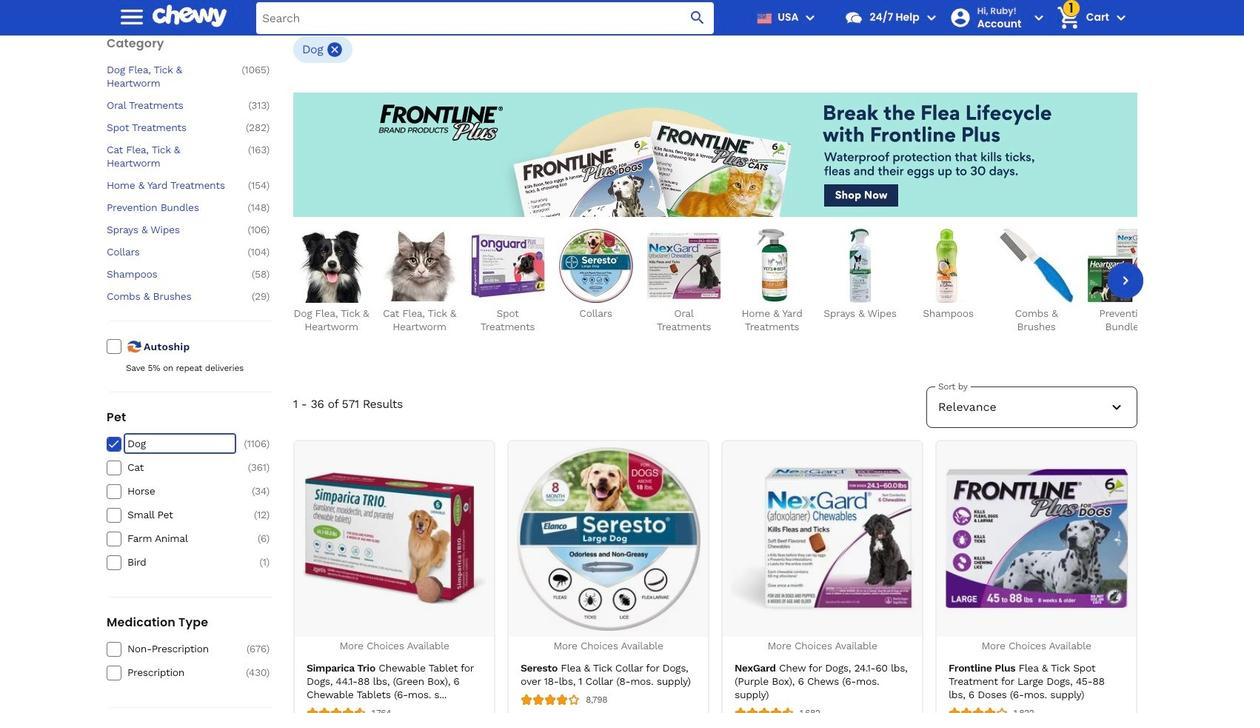 Task type: locate. For each thing, give the bounding box(es) containing it.
combs & brushes image
[[1000, 229, 1074, 303]]

seresto flea & tick collar for dogs, over 18-lbs, 1 collar (8-mos. supply) image
[[517, 447, 700, 631]]

chewy support image
[[845, 8, 864, 27]]

Search text field
[[256, 2, 714, 34]]

submit search image
[[689, 9, 707, 27]]

oral treatments image
[[647, 229, 721, 303]]

break the flea lifecycle with frontline plus. waterproof protection that kills ticks, fleas, and their eggs up to 30 days. image
[[293, 92, 1138, 217]]

list
[[293, 229, 1163, 333]]

sprays & wipes image
[[823, 229, 897, 303]]

account menu image
[[1030, 9, 1048, 27]]

collars image
[[559, 229, 633, 303]]

simparica trio chewable tablet for dogs, 44.1-88 lbs, (green box), 6 chewable tablets (6-mos. supply) image
[[303, 447, 486, 631]]

chewy home image
[[153, 0, 227, 33]]

nexgard chew for dogs, 24.1-60 lbs, (purple box), 6 chews (6-mos. supply) image
[[731, 447, 914, 631]]

help menu image
[[923, 9, 940, 27]]

frontline plus flea & tick spot treatment for large dogs, 45-88 lbs, 6 doses (6-mos. supply) image
[[945, 447, 1128, 631]]



Task type: vqa. For each thing, say whether or not it's contained in the screenshot.
Oral Treatments IMAGE
yes



Task type: describe. For each thing, give the bounding box(es) containing it.
shampoos image
[[911, 229, 986, 303]]

shop menu image
[[117, 2, 147, 31]]

prevention bundles image
[[1088, 229, 1162, 303]]

spot treatments image
[[471, 229, 545, 303]]

change region menu image
[[802, 9, 820, 27]]

Product search field
[[256, 2, 714, 34]]

items image
[[1056, 5, 1082, 31]]

cart menu image
[[1113, 9, 1130, 27]]

remove image
[[326, 40, 344, 58]]

remove element
[[326, 40, 344, 58]]

cat flea, tick & heartworm image
[[383, 229, 457, 303]]

home & yard treatments image
[[735, 229, 809, 303]]

dog flea, tick & heartworm image
[[294, 229, 369, 303]]



